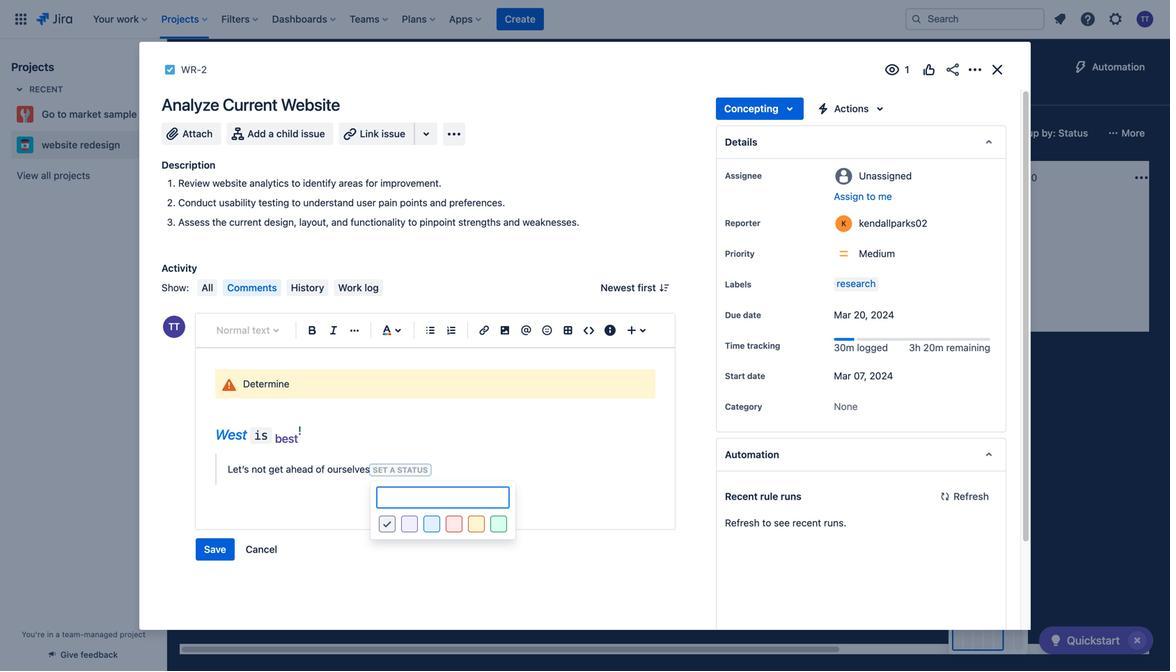 Task type: describe. For each thing, give the bounding box(es) containing it.
in
[[47, 630, 53, 639]]

west
[[215, 426, 247, 443]]

assign to me
[[834, 191, 892, 202]]

1 vertical spatial testing
[[411, 209, 442, 220]]

go
[[42, 108, 55, 120]]

understand
[[303, 197, 354, 208]]

add image, video, or file image
[[497, 322, 514, 339]]

website inside dialog
[[213, 177, 247, 189]]

concepting
[[725, 103, 779, 114]]

0 horizontal spatial a
[[56, 630, 60, 639]]

of
[[316, 463, 325, 475]]

wr-2
[[181, 64, 207, 75]]

analyze current website
[[162, 95, 340, 114]]

automation button
[[1068, 56, 1154, 78]]

none
[[834, 401, 858, 412]]

kendallparks02
[[859, 217, 928, 229]]

automation inside automation element
[[725, 449, 780, 460]]

mar 07, 2024
[[834, 370, 894, 381]]

best
[[275, 432, 298, 445]]

to left identify
[[292, 177, 300, 189]]

unassigned
[[859, 170, 912, 182]]

bold ⌘b image
[[304, 322, 321, 339]]

research link
[[834, 277, 879, 291]]

is
[[254, 429, 268, 443]]

managed
[[84, 630, 118, 639]]

all button
[[197, 279, 218, 296]]

time tracking
[[725, 341, 781, 350]]

1 1 from the left
[[254, 172, 259, 183]]

search image
[[911, 14, 923, 25]]

me
[[879, 191, 892, 202]]

30m logged
[[834, 342, 888, 353]]

newest first
[[601, 282, 656, 293]]

start date
[[725, 371, 766, 381]]

check image
[[1048, 632, 1065, 649]]

points
[[400, 197, 428, 208]]

save
[[204, 544, 226, 555]]

grey image
[[380, 516, 395, 533]]

close image
[[989, 61, 1006, 78]]

actions
[[835, 103, 869, 114]]

let's
[[228, 463, 249, 475]]

table image
[[560, 322, 577, 339]]

analyze current website dialog
[[139, 42, 1031, 671]]

2
[[201, 64, 207, 75]]

review
[[178, 177, 210, 189]]

to down "review website analytics to identify areas for improvement."
[[292, 197, 301, 208]]

20,
[[854, 309, 868, 321]]

projects
[[54, 170, 90, 181]]

mar 20, 2024
[[834, 309, 895, 321]]

mar for mar 20, 2024
[[834, 309, 852, 321]]

prototyping
[[786, 209, 838, 220]]

details element
[[716, 125, 1007, 159]]

work log button
[[334, 279, 383, 296]]

a inside let's not get ahead of ourselves set a status
[[390, 466, 395, 475]]

0 horizontal spatial website
[[42, 139, 78, 151]]

website redesign link
[[11, 131, 151, 159]]

vote options: no one has voted for this issue yet. image
[[921, 61, 938, 78]]

list link
[[288, 81, 311, 106]]

the
[[212, 216, 227, 228]]

pinpoint
[[420, 216, 456, 228]]

first
[[638, 282, 656, 293]]

conduct
[[178, 197, 217, 208]]

labels
[[725, 279, 752, 289]]

board
[[247, 87, 274, 99]]

Search board text field
[[185, 123, 291, 143]]

log
[[365, 282, 379, 293]]

actions image
[[967, 61, 984, 78]]

time
[[725, 341, 745, 350]]

set
[[373, 466, 388, 475]]

activity
[[162, 262, 197, 274]]

complete
[[206, 173, 249, 182]]

design,
[[264, 216, 297, 228]]

wr-
[[181, 64, 201, 75]]

testing inside analyze current website dialog
[[259, 197, 289, 208]]

copy link to issue image
[[204, 63, 215, 75]]

define
[[196, 209, 225, 220]]

let's not get ahead of ourselves set a status
[[228, 463, 428, 475]]

to inside button
[[867, 191, 876, 202]]

functionality
[[351, 216, 406, 228]]

strengths
[[459, 216, 501, 228]]

west is best !
[[215, 424, 302, 445]]

reporter
[[725, 218, 761, 228]]

due
[[725, 310, 741, 320]]

quickstart
[[1067, 634, 1120, 647]]

reports link
[[710, 81, 752, 106]]

a inside add a child issue button
[[269, 128, 274, 139]]

work
[[338, 282, 362, 293]]

show subtasks image
[[820, 273, 837, 290]]

pain
[[379, 197, 398, 208]]

assignee
[[725, 171, 762, 180]]

concepting button
[[716, 98, 804, 120]]

2024 for mar 20, 2024
[[871, 309, 895, 321]]

goals
[[227, 209, 251, 220]]

current
[[229, 216, 262, 228]]

assign to me button
[[834, 190, 992, 203]]

add app image
[[446, 126, 463, 142]]

attach
[[183, 128, 213, 139]]

2 1 from the left
[[433, 172, 437, 183]]

medium
[[859, 248, 895, 259]]

code snippet image
[[581, 322, 598, 339]]

create inside primary "element"
[[505, 13, 536, 25]]

testing
[[992, 173, 1026, 182]]

20m
[[924, 342, 944, 353]]

add people image
[[358, 125, 375, 141]]

more information about this user image
[[836, 215, 852, 232]]

date for due date
[[743, 310, 761, 320]]

more formatting image
[[346, 322, 363, 339]]



Task type: locate. For each thing, give the bounding box(es) containing it.
2 horizontal spatial a
[[390, 466, 395, 475]]

to do 1
[[402, 172, 437, 183]]

projects
[[11, 60, 54, 74]]

to
[[57, 108, 67, 120], [292, 177, 300, 189], [867, 191, 876, 202], [292, 197, 301, 208], [408, 216, 417, 228]]

history
[[291, 282, 324, 293]]

1 vertical spatial a
[[390, 466, 395, 475]]

automation image
[[1073, 59, 1090, 75]]

view
[[17, 170, 38, 181]]

0 vertical spatial testing
[[259, 197, 289, 208]]

priority
[[725, 249, 755, 259]]

menu bar
[[195, 279, 386, 296]]

cancel
[[246, 544, 277, 555]]

panel warning image
[[221, 377, 238, 393]]

sample
[[104, 108, 137, 120]]

and down "conduct usability testing to understand user pain points and preferences."
[[331, 216, 348, 228]]

to right go
[[57, 108, 67, 120]]

and right strengths
[[504, 216, 520, 228]]

0 vertical spatial a
[[269, 128, 274, 139]]

website
[[281, 95, 340, 114]]

1 horizontal spatial a
[[269, 128, 274, 139]]

menu bar containing all
[[195, 279, 386, 296]]

mar left 20,
[[834, 309, 852, 321]]

Comment - Main content area, start typing to enter text. text field
[[215, 369, 656, 510]]

give feedback button
[[41, 643, 126, 666]]

tab list containing board
[[176, 81, 931, 106]]

link issue
[[360, 128, 406, 139]]

team-
[[62, 630, 84, 639]]

all
[[202, 282, 213, 293]]

comments
[[227, 282, 277, 293]]

3 1 from the left
[[831, 172, 835, 183]]

newest
[[601, 282, 635, 293]]

link image
[[476, 322, 493, 339]]

calendar link
[[322, 81, 369, 106]]

category
[[725, 402, 763, 411]]

a right set
[[390, 466, 395, 475]]

1 horizontal spatial 1
[[433, 172, 437, 183]]

Set a status field
[[378, 488, 509, 507]]

conduct usability testing to understand user pain points and preferences.
[[178, 197, 505, 208]]

assess
[[178, 216, 210, 228]]

primary element
[[8, 0, 895, 39]]

areas
[[339, 177, 363, 189]]

cancel button
[[237, 538, 286, 561]]

history button
[[287, 279, 329, 296]]

mar left '07,'
[[834, 370, 852, 381]]

2 horizontal spatial and
[[504, 216, 520, 228]]

assess the current design, layout, and functionality to pinpoint strengths and weaknesses.
[[178, 216, 580, 228]]

0 vertical spatial website
[[42, 139, 78, 151]]

group
[[196, 538, 286, 561]]

complete 1
[[206, 172, 259, 183]]

1 horizontal spatial and
[[430, 197, 447, 208]]

automation right automation icon
[[1093, 61, 1146, 72]]

1 horizontal spatial automation
[[1093, 61, 1146, 72]]

collapse recent projects image
[[11, 81, 28, 98]]

reports
[[713, 87, 749, 99]]

2024 right 20,
[[871, 309, 895, 321]]

1 right do
[[433, 172, 437, 183]]

group inside analyze current website dialog
[[196, 538, 286, 561]]

2 issue from the left
[[382, 128, 406, 139]]

link web pages and more image
[[418, 125, 435, 142]]

get
[[269, 463, 283, 475]]

italic ⌘i image
[[325, 322, 342, 339]]

0 vertical spatial automation
[[1093, 61, 1146, 72]]

0 horizontal spatial 1
[[254, 172, 259, 183]]

Search field
[[906, 8, 1045, 30]]

show:
[[162, 282, 189, 293]]

ahead
[[286, 463, 313, 475]]

3h
[[910, 342, 921, 353]]

user
[[357, 197, 376, 208]]

add a child issue button
[[227, 123, 334, 145]]

logged
[[857, 342, 888, 353]]

view all projects
[[17, 170, 90, 181]]

define goals
[[196, 209, 251, 220]]

add a child issue
[[248, 128, 325, 139]]

0 horizontal spatial automation
[[725, 449, 780, 460]]

comments button
[[223, 279, 281, 296]]

0 vertical spatial 2024
[[871, 309, 895, 321]]

calendar
[[325, 87, 366, 99]]

1 vertical spatial automation
[[725, 449, 780, 460]]

mar
[[834, 309, 852, 321], [834, 370, 852, 381]]

0 vertical spatial date
[[743, 310, 761, 320]]

a/b testing
[[393, 209, 442, 220]]

website
[[42, 139, 78, 151], [213, 177, 247, 189]]

date right "start"
[[748, 371, 766, 381]]

1 issue from the left
[[301, 128, 325, 139]]

testing 0
[[992, 172, 1038, 183]]

ourselves
[[327, 463, 370, 475]]

tab list
[[176, 81, 931, 106]]

1 vertical spatial date
[[748, 371, 766, 381]]

testing down points
[[411, 209, 442, 220]]

save button
[[196, 538, 235, 561]]

market
[[69, 108, 101, 120]]

07,
[[854, 370, 867, 381]]

3h 20m remaining
[[910, 342, 991, 353]]

group containing save
[[196, 538, 286, 561]]

info panel image
[[602, 322, 619, 339]]

mar for mar 07, 2024
[[834, 370, 852, 381]]

0 horizontal spatial testing
[[259, 197, 289, 208]]

newest first button
[[592, 279, 676, 296]]

dismiss quickstart image
[[1127, 629, 1149, 652]]

details
[[725, 136, 758, 148]]

issue right child on the left of page
[[301, 128, 325, 139]]

medium image
[[740, 273, 751, 284]]

!
[[298, 424, 302, 437]]

1 horizontal spatial testing
[[411, 209, 442, 220]]

issue right link
[[382, 128, 406, 139]]

description
[[162, 159, 216, 171]]

0 horizontal spatial and
[[331, 216, 348, 228]]

testing down analytics
[[259, 197, 289, 208]]

2 mar from the top
[[834, 370, 852, 381]]

not
[[252, 463, 266, 475]]

1
[[254, 172, 259, 183], [433, 172, 437, 183], [831, 172, 835, 183]]

link
[[360, 128, 379, 139]]

2024 for mar 07, 2024
[[870, 370, 894, 381]]

feedback
[[81, 650, 118, 660]]

create banner
[[0, 0, 1171, 39]]

give
[[60, 650, 78, 660]]

actions button
[[810, 98, 894, 120]]

automation inside automation button
[[1093, 61, 1146, 72]]

task image
[[164, 64, 176, 75]]

30m
[[834, 342, 855, 353]]

a
[[269, 128, 274, 139], [390, 466, 395, 475], [56, 630, 60, 639]]

jira image
[[36, 11, 72, 28], [36, 11, 72, 28]]

website up usability at the left
[[213, 177, 247, 189]]

a right in
[[56, 630, 60, 639]]

and up "pinpoint"
[[430, 197, 447, 208]]

identify
[[303, 177, 336, 189]]

issue inside button
[[382, 128, 406, 139]]

0 horizontal spatial issue
[[301, 128, 325, 139]]

a/b
[[393, 209, 409, 220]]

1 right complete
[[254, 172, 259, 183]]

to
[[402, 173, 413, 182]]

assign
[[834, 191, 864, 202]]

1 horizontal spatial website
[[213, 177, 247, 189]]

1 mar from the top
[[834, 309, 852, 321]]

you're
[[22, 630, 45, 639]]

go to market sample link
[[11, 100, 151, 128]]

analyze
[[162, 95, 219, 114]]

testing
[[259, 197, 289, 208], [411, 209, 442, 220]]

do
[[415, 173, 427, 182]]

automation element
[[716, 438, 1007, 471]]

go to market sample
[[42, 108, 137, 120]]

to down points
[[408, 216, 417, 228]]

2 vertical spatial a
[[56, 630, 60, 639]]

issue inside button
[[301, 128, 325, 139]]

1 horizontal spatial issue
[[382, 128, 406, 139]]

bullet list ⌘⇧8 image
[[422, 322, 439, 339]]

1 vertical spatial mar
[[834, 370, 852, 381]]

create button inside primary "element"
[[497, 8, 544, 30]]

numbered list ⌘⇧7 image
[[443, 322, 460, 339]]

2024 right '07,'
[[870, 370, 894, 381]]

emoji image
[[539, 322, 556, 339]]

attach button
[[162, 123, 221, 145]]

1 vertical spatial website
[[213, 177, 247, 189]]

date right due
[[743, 310, 761, 320]]

current
[[223, 95, 278, 114]]

task image
[[589, 273, 601, 284]]

determine
[[243, 378, 289, 389]]

1 vertical spatial 2024
[[870, 370, 894, 381]]

website up view all projects
[[42, 139, 78, 151]]

0 vertical spatial mar
[[834, 309, 852, 321]]

project
[[120, 630, 146, 639]]

mention image
[[518, 322, 535, 339]]

a right add
[[269, 128, 274, 139]]

menu bar inside analyze current website dialog
[[195, 279, 386, 296]]

1 up assign
[[831, 172, 835, 183]]

2 horizontal spatial 1
[[831, 172, 835, 183]]

date for start date
[[748, 371, 766, 381]]

to left the me
[[867, 191, 876, 202]]

wr-2 link
[[181, 61, 207, 78]]

for
[[366, 177, 378, 189]]

automation down the category
[[725, 449, 780, 460]]

review website analytics to identify areas for improvement.
[[178, 177, 442, 189]]



Task type: vqa. For each thing, say whether or not it's contained in the screenshot.
THE TYPES
no



